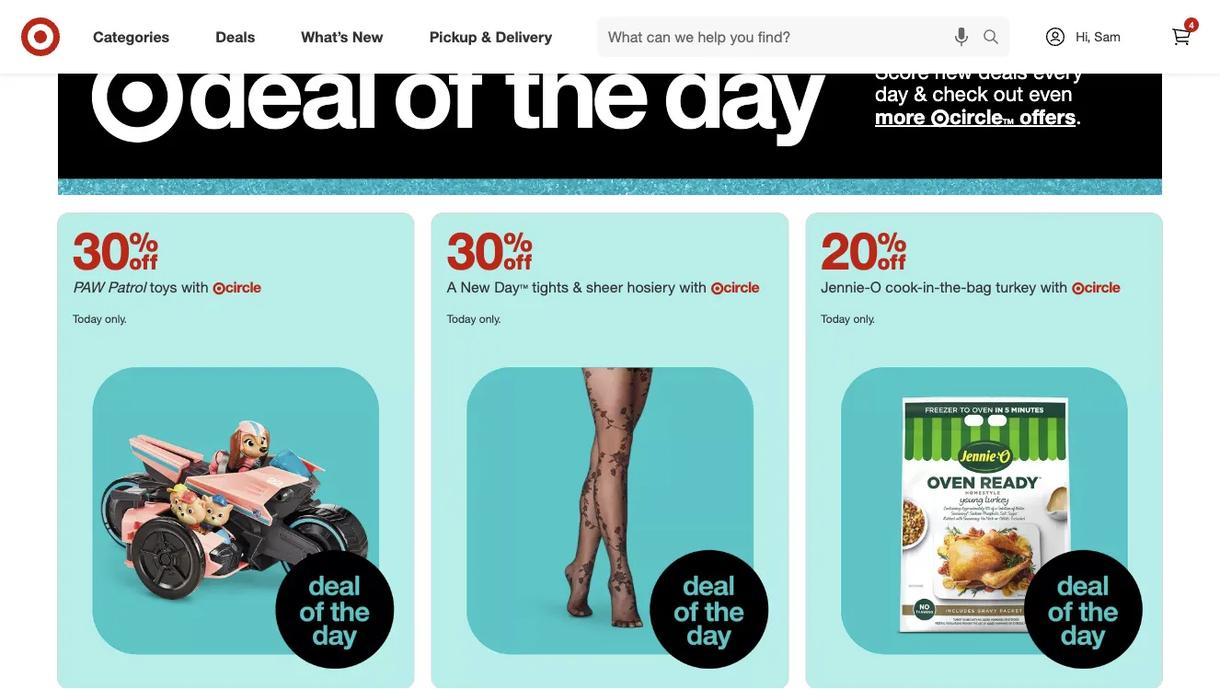Task type: vqa. For each thing, say whether or not it's contained in the screenshot.
the rightmost ONLY.
yes



Task type: describe. For each thing, give the bounding box(es) containing it.
the-
[[940, 279, 967, 296]]

score new deals every day  & check out even more ◎ circle tm offers .
[[875, 59, 1083, 129]]

20
[[821, 219, 907, 281]]

search button
[[974, 17, 1019, 61]]

only. for jennie-o cook-in-the-bag turkey with
[[853, 312, 875, 325]]

cook-
[[885, 279, 923, 296]]

jennie-o cook-in-the-bag turkey with
[[821, 279, 1072, 296]]

today for paw patrol
[[73, 312, 102, 325]]

even
[[1029, 81, 1073, 106]]

what's new link
[[285, 17, 406, 57]]

30 for a new day
[[447, 219, 533, 281]]

today for jennie-o cook-in-the-bag turkey with
[[821, 312, 850, 325]]

deals
[[978, 59, 1027, 84]]

0 vertical spatial &
[[481, 28, 491, 46]]

pickup & delivery link
[[414, 17, 575, 57]]

today for a new day
[[447, 312, 476, 325]]

hosiery
[[627, 279, 675, 296]]

What can we help you find? suggestions appear below search field
[[597, 17, 987, 57]]

& for day
[[914, 81, 927, 106]]

today only. for jennie-o cook-in-the-bag turkey with
[[821, 312, 875, 325]]

4
[[1189, 19, 1194, 30]]

in-
[[923, 279, 940, 296]]

& for tights
[[573, 279, 582, 296]]

check
[[932, 81, 988, 106]]

today only. for a new day
[[447, 312, 501, 325]]

hi,
[[1076, 29, 1091, 45]]

paw patrol toys with
[[73, 279, 213, 296]]

day
[[875, 81, 908, 106]]

out
[[994, 81, 1023, 106]]

only. for paw patrol
[[105, 312, 127, 325]]

every
[[1033, 59, 1083, 84]]

delivery
[[495, 28, 552, 46]]

bag
[[967, 279, 992, 296]]

new
[[935, 59, 973, 84]]

a
[[447, 279, 456, 296]]

target deal of the day image for jennie-o cook-in-the-bag turkey with
[[806, 333, 1162, 689]]

1 with from the left
[[181, 279, 208, 296]]

.
[[1076, 104, 1081, 129]]

toys
[[150, 279, 177, 296]]

new for what's
[[352, 28, 383, 46]]

2 with from the left
[[679, 279, 707, 296]]

score
[[875, 59, 929, 84]]

target deal of the day image for a new day
[[432, 333, 788, 689]]



Task type: locate. For each thing, give the bounding box(es) containing it.
2 today from the left
[[447, 312, 476, 325]]

0 horizontal spatial 30
[[73, 219, 159, 281]]

2 horizontal spatial &
[[914, 81, 927, 106]]

sheer
[[586, 279, 623, 296]]

& right pickup
[[481, 28, 491, 46]]

0 horizontal spatial today only.
[[73, 312, 127, 325]]

30
[[73, 219, 159, 281], [447, 219, 533, 281]]

0 horizontal spatial &
[[481, 28, 491, 46]]

turkey
[[996, 279, 1036, 296]]

1 horizontal spatial &
[[573, 279, 582, 296]]

& inside score new deals every day  & check out even more ◎ circle tm offers .
[[914, 81, 927, 106]]

& right tights
[[573, 279, 582, 296]]

today only.
[[73, 312, 127, 325], [447, 312, 501, 325], [821, 312, 875, 325]]

o
[[870, 279, 881, 296]]

today
[[73, 312, 102, 325], [447, 312, 476, 325], [821, 312, 850, 325]]

1 horizontal spatial with
[[679, 279, 707, 296]]

deals link
[[200, 17, 278, 57]]

2 30 from the left
[[447, 219, 533, 281]]

1 horizontal spatial only.
[[479, 312, 501, 325]]

offers
[[1020, 104, 1076, 129]]

paw
[[73, 279, 103, 296]]

2 horizontal spatial today
[[821, 312, 850, 325]]

day
[[494, 279, 520, 296]]

3 with from the left
[[1040, 279, 1068, 296]]

3 today only. from the left
[[821, 312, 875, 325]]

with right turkey
[[1040, 279, 1068, 296]]

0 horizontal spatial with
[[181, 279, 208, 296]]

0 horizontal spatial only.
[[105, 312, 127, 325]]

2 horizontal spatial with
[[1040, 279, 1068, 296]]

1 vertical spatial new
[[460, 279, 490, 296]]

0 horizontal spatial new
[[352, 28, 383, 46]]

today only. for paw patrol
[[73, 312, 127, 325]]

with right hosiery
[[679, 279, 707, 296]]

what's
[[301, 28, 348, 46]]

with
[[181, 279, 208, 296], [679, 279, 707, 296], [1040, 279, 1068, 296]]

new right the what's
[[352, 28, 383, 46]]

4 link
[[1161, 17, 1202, 57]]

◎
[[931, 108, 950, 128]]

today only. down jennie-
[[821, 312, 875, 325]]

deals
[[215, 28, 255, 46]]

1 30 from the left
[[73, 219, 159, 281]]

only.
[[105, 312, 127, 325], [479, 312, 501, 325], [853, 312, 875, 325]]

3 today from the left
[[821, 312, 850, 325]]

only. down o
[[853, 312, 875, 325]]

jennie-
[[821, 279, 870, 296]]

what's new
[[301, 28, 383, 46]]

3 only. from the left
[[853, 312, 875, 325]]

today down paw
[[73, 312, 102, 325]]

target deal of the day image for paw patrol
[[58, 333, 414, 689]]

1 horizontal spatial today
[[447, 312, 476, 325]]

pickup
[[429, 28, 477, 46]]

1 today from the left
[[73, 312, 102, 325]]

™
[[520, 279, 528, 296]]

2 horizontal spatial today only.
[[821, 312, 875, 325]]

target deal of the day image
[[58, 15, 1162, 195], [806, 333, 1162, 689], [58, 333, 414, 689], [432, 333, 788, 689]]

only. down day
[[479, 312, 501, 325]]

1 today only. from the left
[[73, 312, 127, 325]]

a new day ™ tights & sheer hosiery with
[[447, 279, 711, 296]]

today only. down a
[[447, 312, 501, 325]]

tights
[[532, 279, 569, 296]]

2 vertical spatial &
[[573, 279, 582, 296]]

patrol
[[107, 279, 146, 296]]

1 vertical spatial &
[[914, 81, 927, 106]]

30 for paw patrol
[[73, 219, 159, 281]]

1 horizontal spatial today only.
[[447, 312, 501, 325]]

today down a
[[447, 312, 476, 325]]

hi, sam
[[1076, 29, 1121, 45]]

categories link
[[77, 17, 192, 57]]

0 horizontal spatial today
[[73, 312, 102, 325]]

pickup & delivery
[[429, 28, 552, 46]]

new
[[352, 28, 383, 46], [460, 279, 490, 296]]

1 horizontal spatial 30
[[447, 219, 533, 281]]

today down jennie-
[[821, 312, 850, 325]]

2 only. from the left
[[479, 312, 501, 325]]

circle
[[950, 104, 1003, 129], [225, 279, 261, 296], [723, 279, 759, 296], [1084, 279, 1120, 296]]

&
[[481, 28, 491, 46], [914, 81, 927, 106], [573, 279, 582, 296]]

2 horizontal spatial only.
[[853, 312, 875, 325]]

more
[[875, 104, 925, 129]]

circle inside score new deals every day  & check out even more ◎ circle tm offers .
[[950, 104, 1003, 129]]

1 only. from the left
[[105, 312, 127, 325]]

today only. down paw
[[73, 312, 127, 325]]

& right day
[[914, 81, 927, 106]]

tm
[[1003, 117, 1014, 126]]

search
[[974, 30, 1019, 47]]

new right a
[[460, 279, 490, 296]]

1 horizontal spatial new
[[460, 279, 490, 296]]

categories
[[93, 28, 169, 46]]

with right toys
[[181, 279, 208, 296]]

0 vertical spatial new
[[352, 28, 383, 46]]

only. for a new day
[[479, 312, 501, 325]]

new for a
[[460, 279, 490, 296]]

sam
[[1094, 29, 1121, 45]]

2 today only. from the left
[[447, 312, 501, 325]]

only. down patrol
[[105, 312, 127, 325]]



